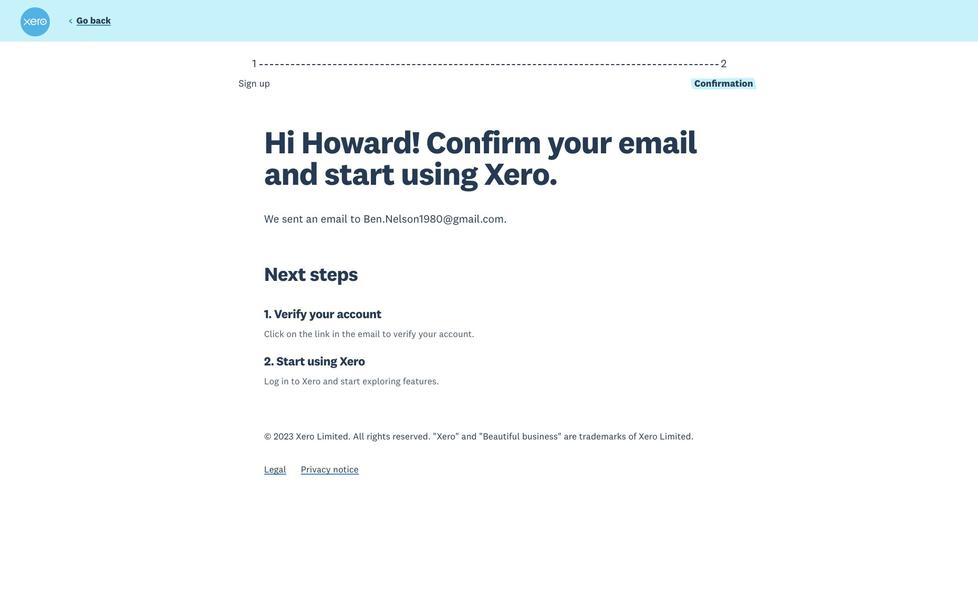 Task type: vqa. For each thing, say whether or not it's contained in the screenshot.
2
yes



Task type: locate. For each thing, give the bounding box(es) containing it.
back
[[90, 15, 111, 26]]

limited. right of
[[660, 431, 694, 443]]

1. verify your account
[[264, 307, 381, 322]]

the down account
[[342, 329, 356, 340]]

the right on at the left bottom
[[299, 329, 313, 340]]

notice
[[333, 464, 359, 476]]

2.
[[264, 354, 274, 369]]

2 horizontal spatial email
[[618, 122, 697, 162]]

using inside hi howard! confirm your email and start using xero.
[[401, 154, 478, 193]]

limited. left all
[[317, 431, 351, 443]]

using
[[401, 154, 478, 193], [307, 354, 337, 369]]

2 the from the left
[[342, 329, 356, 340]]

1 horizontal spatial email
[[358, 329, 380, 340]]

0 horizontal spatial and
[[264, 154, 318, 193]]

1 vertical spatial your
[[309, 307, 334, 322]]

and
[[264, 154, 318, 193], [323, 376, 338, 387], [462, 431, 477, 443]]

and right "xero"
[[462, 431, 477, 443]]

trademarks
[[579, 431, 626, 443]]

0 vertical spatial in
[[332, 329, 340, 340]]

2 vertical spatial email
[[358, 329, 380, 340]]

privacy notice
[[301, 464, 359, 476]]

go back
[[76, 15, 111, 26]]

email
[[618, 122, 697, 162], [321, 212, 348, 226], [358, 329, 380, 340]]

using up ben.nelson1980@gmail.com.
[[401, 154, 478, 193]]

2023
[[274, 431, 294, 443]]

hi howard! confirm your email and start using xero.
[[264, 122, 697, 193]]

howard!
[[301, 122, 420, 162]]

1 horizontal spatial to
[[350, 212, 361, 226]]

2 horizontal spatial your
[[548, 122, 612, 162]]

0 horizontal spatial using
[[307, 354, 337, 369]]

0 vertical spatial email
[[618, 122, 697, 162]]

log in to xero and start exploring features.
[[264, 376, 439, 387]]

1 horizontal spatial the
[[342, 329, 356, 340]]

start
[[324, 154, 395, 193], [341, 376, 360, 387]]

to down start
[[291, 376, 300, 387]]

in
[[332, 329, 340, 340], [281, 376, 289, 387]]

to right an
[[350, 212, 361, 226]]

2 horizontal spatial and
[[462, 431, 477, 443]]

xero.
[[484, 154, 557, 193]]

xero right of
[[639, 431, 658, 443]]

start up we sent an email to ben.nelson1980@gmail.com.
[[324, 154, 395, 193]]

2
[[721, 56, 727, 70]]

and up sent
[[264, 154, 318, 193]]

steps group
[[20, 56, 959, 127]]

0 vertical spatial start
[[324, 154, 395, 193]]

of
[[629, 431, 637, 443]]

xero
[[340, 354, 365, 369], [302, 376, 321, 387], [296, 431, 315, 443], [639, 431, 658, 443]]

your
[[548, 122, 612, 162], [309, 307, 334, 322], [419, 329, 437, 340]]

0 horizontal spatial the
[[299, 329, 313, 340]]

1 vertical spatial and
[[323, 376, 338, 387]]

start left exploring
[[341, 376, 360, 387]]

email inside hi howard! confirm your email and start using xero.
[[618, 122, 697, 162]]

and inside hi howard! confirm your email and start using xero.
[[264, 154, 318, 193]]

1 vertical spatial to
[[383, 329, 391, 340]]

using down link
[[307, 354, 337, 369]]

1.
[[264, 307, 272, 322]]

legal
[[264, 464, 286, 476]]

in right 'log'
[[281, 376, 289, 387]]

1 horizontal spatial using
[[401, 154, 478, 193]]

up
[[259, 77, 270, 89]]

1 horizontal spatial limited.
[[660, 431, 694, 443]]

rights
[[367, 431, 390, 443]]

©
[[264, 431, 271, 443]]

verify
[[274, 307, 307, 322]]

2 vertical spatial to
[[291, 376, 300, 387]]

features.
[[403, 376, 439, 387]]

start inside hi howard! confirm your email and start using xero.
[[324, 154, 395, 193]]

limited.
[[317, 431, 351, 443], [660, 431, 694, 443]]

0 horizontal spatial limited.
[[317, 431, 351, 443]]

0 vertical spatial and
[[264, 154, 318, 193]]

0 vertical spatial your
[[548, 122, 612, 162]]

2 limited. from the left
[[660, 431, 694, 443]]

1 the from the left
[[299, 329, 313, 340]]

in right link
[[332, 329, 340, 340]]

to
[[350, 212, 361, 226], [383, 329, 391, 340], [291, 376, 300, 387]]

confirmation
[[695, 77, 753, 89]]

your inside hi howard! confirm your email and start using xero.
[[548, 122, 612, 162]]

start
[[277, 354, 305, 369]]

to left verify
[[383, 329, 391, 340]]

and down 2. start using xero at the bottom left of page
[[323, 376, 338, 387]]

0 vertical spatial using
[[401, 154, 478, 193]]

0 horizontal spatial email
[[321, 212, 348, 226]]

0 vertical spatial to
[[350, 212, 361, 226]]

next
[[264, 261, 306, 286]]

log
[[264, 376, 279, 387]]

1 horizontal spatial your
[[419, 329, 437, 340]]

steps
[[310, 261, 358, 286]]

0 horizontal spatial in
[[281, 376, 289, 387]]

verify
[[393, 329, 416, 340]]

the
[[299, 329, 313, 340], [342, 329, 356, 340]]

2 horizontal spatial to
[[383, 329, 391, 340]]



Task type: describe. For each thing, give the bounding box(es) containing it.
1 vertical spatial using
[[307, 354, 337, 369]]

1 horizontal spatial and
[[323, 376, 338, 387]]

xero right 2023
[[296, 431, 315, 443]]

xero up log in to xero and start exploring features. at bottom
[[340, 354, 365, 369]]

account
[[337, 307, 381, 322]]

xero homepage image
[[20, 7, 50, 37]]

legal link
[[264, 464, 286, 478]]

© 2023 xero limited. all rights reserved. "xero" and "beautiful business" are trademarks of xero limited.
[[264, 431, 694, 443]]

0 horizontal spatial to
[[291, 376, 300, 387]]

hi howard! confirm your email and start using xero. region
[[20, 56, 959, 387]]

ben.nelson1980@gmail.com.
[[364, 212, 507, 226]]

2 vertical spatial and
[[462, 431, 477, 443]]

"beautiful
[[479, 431, 520, 443]]

1 vertical spatial start
[[341, 376, 360, 387]]

go
[[76, 15, 88, 26]]

go back button
[[68, 15, 111, 29]]

2 vertical spatial your
[[419, 329, 437, 340]]

xero down 2. start using xero at the bottom left of page
[[302, 376, 321, 387]]

1 limited. from the left
[[317, 431, 351, 443]]

"xero"
[[433, 431, 459, 443]]

an
[[306, 212, 318, 226]]

hi
[[264, 122, 295, 162]]

privacy notice link
[[301, 464, 359, 478]]

confirm
[[426, 122, 541, 162]]

sign up
[[239, 77, 270, 89]]

we
[[264, 212, 279, 226]]

link
[[315, 329, 330, 340]]

0 horizontal spatial your
[[309, 307, 334, 322]]

reserved.
[[393, 431, 431, 443]]

privacy
[[301, 464, 331, 476]]

click
[[264, 329, 284, 340]]

next steps
[[264, 261, 358, 286]]

are
[[564, 431, 577, 443]]

business"
[[522, 431, 562, 443]]

1
[[252, 56, 256, 70]]

we sent an email to ben.nelson1980@gmail.com.
[[264, 212, 507, 226]]

sent
[[282, 212, 303, 226]]

on
[[287, 329, 297, 340]]

click on the link in the email to verify your account.
[[264, 329, 475, 340]]

1 vertical spatial email
[[321, 212, 348, 226]]

sign
[[239, 77, 257, 89]]

exploring
[[363, 376, 401, 387]]

1 horizontal spatial in
[[332, 329, 340, 340]]

account.
[[439, 329, 475, 340]]

2. start using xero
[[264, 354, 365, 369]]

1 vertical spatial in
[[281, 376, 289, 387]]

all
[[353, 431, 364, 443]]



